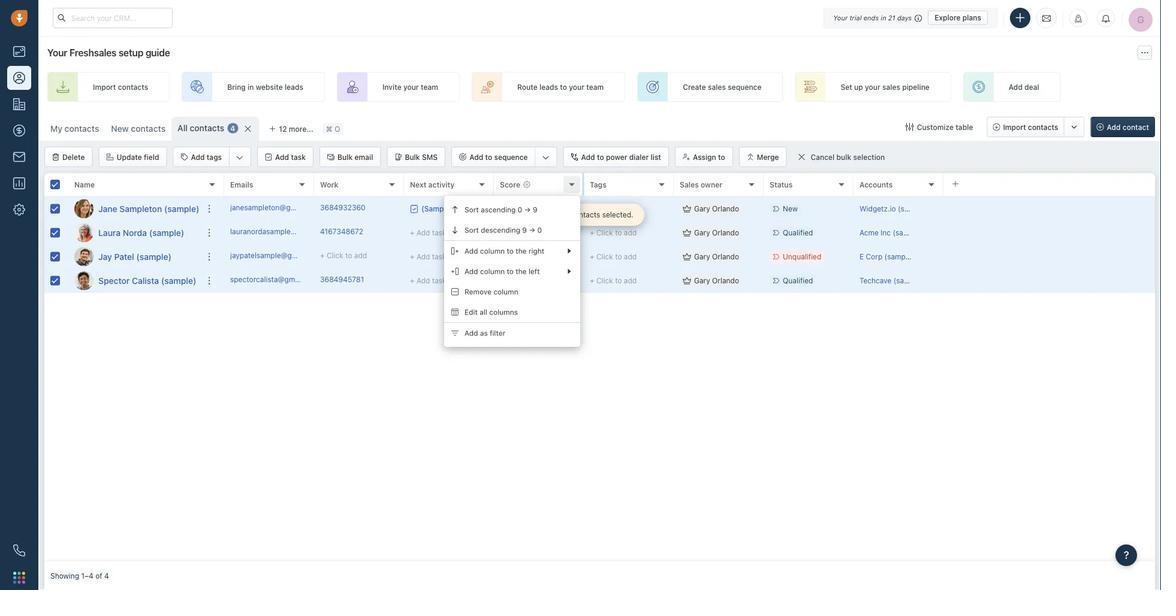 Task type: locate. For each thing, give the bounding box(es) containing it.
spector
[[98, 276, 130, 286]]

1 horizontal spatial new
[[783, 205, 798, 213]]

9 right the 48
[[533, 206, 538, 214]]

4 right all contacts link
[[230, 124, 235, 132]]

3 gary from the top
[[694, 253, 710, 261]]

4 inside grid
[[564, 211, 569, 219]]

1 sort from the top
[[465, 206, 479, 214]]

0 vertical spatial 9
[[533, 206, 538, 214]]

add inside menu item
[[465, 329, 478, 338]]

0 horizontal spatial 4
[[104, 572, 109, 580]]

1 horizontal spatial leads
[[540, 83, 558, 91]]

grid containing 48
[[44, 172, 1156, 562]]

0 right the 48
[[518, 206, 522, 214]]

2 row group from the left
[[224, 197, 1156, 293]]

1 horizontal spatial your
[[834, 14, 848, 22]]

widgetz.io
[[860, 205, 896, 213]]

add for add column to the left
[[465, 267, 478, 276]]

new for new
[[783, 205, 798, 213]]

to inside add to power dialer list button
[[597, 153, 604, 161]]

3684932360
[[320, 203, 366, 212]]

0 horizontal spatial import
[[93, 83, 116, 91]]

0 vertical spatial container_wx8msf4aqz5i3rn1 image
[[906, 123, 914, 131]]

create sales sequence
[[683, 83, 762, 91]]

2 the from the top
[[516, 267, 527, 276]]

email
[[355, 153, 373, 161]]

status
[[770, 180, 793, 189]]

column inside menu item
[[494, 288, 518, 296]]

gary for 18
[[694, 253, 710, 261]]

1 team from the left
[[421, 83, 438, 91]]

add for add contact
[[1107, 123, 1121, 131]]

spector calista (sample)
[[98, 276, 196, 286]]

2 gary orlando from the top
[[694, 229, 739, 237]]

sales right create
[[708, 83, 726, 91]]

your for your freshsales setup guide
[[47, 47, 67, 58]]

+ click to add for 18
[[590, 253, 637, 261]]

jay
[[98, 252, 112, 262]]

angle down image right tags on the left top of page
[[236, 152, 244, 164]]

to inside assign to button
[[718, 153, 725, 161]]

sort inside 'menu item'
[[465, 206, 479, 214]]

4
[[230, 124, 235, 132], [564, 211, 569, 219], [104, 572, 109, 580]]

orlando
[[712, 205, 739, 213], [712, 229, 739, 237], [712, 253, 739, 261], [712, 277, 739, 285]]

1 horizontal spatial import contacts
[[1003, 123, 1059, 131]]

2 angle down image from the left
[[542, 152, 550, 164]]

1 vertical spatial qualified
[[783, 277, 813, 285]]

cancel
[[811, 153, 835, 162]]

add as filter
[[465, 329, 506, 338]]

1 vertical spatial sort
[[465, 226, 479, 234]]

qualified
[[783, 229, 813, 237], [783, 277, 813, 285]]

0 horizontal spatial new
[[111, 124, 129, 134]]

1 vertical spatial new
[[783, 205, 798, 213]]

4 gary from the top
[[694, 277, 710, 285]]

→
[[524, 206, 531, 214], [529, 226, 536, 234]]

leads right the website
[[285, 83, 303, 91]]

bring in website leads
[[227, 83, 303, 91]]

cell for 41
[[944, 221, 1156, 245]]

0 horizontal spatial your
[[47, 47, 67, 58]]

press space to deselect this row. row containing 48
[[224, 197, 1156, 221]]

columns
[[489, 308, 518, 317]]

(sample) right calista
[[161, 276, 196, 286]]

0 vertical spatial sequence
[[728, 83, 762, 91]]

2 vertical spatial container_wx8msf4aqz5i3rn1 image
[[683, 277, 691, 285]]

2 vertical spatial column
[[494, 288, 518, 296]]

0 horizontal spatial bulk
[[338, 153, 353, 161]]

2 gary from the top
[[694, 229, 710, 237]]

bulk
[[338, 153, 353, 161], [405, 153, 420, 161]]

angle down image right add to sequence
[[542, 152, 550, 164]]

accounts
[[860, 180, 893, 189]]

task
[[291, 153, 306, 161], [432, 229, 446, 237], [432, 253, 446, 261], [432, 277, 446, 285]]

1 horizontal spatial import
[[1003, 123, 1026, 131]]

o
[[335, 125, 340, 133]]

⌘
[[326, 125, 333, 133]]

2 j image from the top
[[74, 247, 94, 267]]

0 horizontal spatial your
[[404, 83, 419, 91]]

j image for jay patel (sample)
[[74, 247, 94, 267]]

sort left the descending
[[465, 226, 479, 234]]

1 row group from the left
[[44, 197, 224, 293]]

1 vertical spatial 4
[[564, 211, 569, 219]]

column down 54
[[494, 288, 518, 296]]

1 qualified from the top
[[783, 229, 813, 237]]

set up your sales pipeline
[[841, 83, 930, 91]]

3684932360 link
[[320, 203, 366, 215]]

1 angle down image from the left
[[236, 152, 244, 164]]

1 horizontal spatial 4
[[230, 124, 235, 132]]

j image left jay
[[74, 247, 94, 267]]

route leads to your team
[[517, 83, 604, 91]]

0 vertical spatial column
[[480, 247, 505, 255]]

your right up
[[865, 83, 881, 91]]

1 vertical spatial j image
[[74, 247, 94, 267]]

0 vertical spatial qualified
[[783, 229, 813, 237]]

cell
[[944, 197, 1156, 221], [944, 221, 1156, 245], [944, 245, 1156, 269], [944, 269, 1156, 293]]

2 horizontal spatial 4
[[564, 211, 569, 219]]

jane
[[98, 204, 117, 214]]

gary for 54
[[694, 277, 710, 285]]

the for left
[[516, 267, 527, 276]]

→ up right
[[529, 226, 536, 234]]

(sample) for laura norda (sample)
[[149, 228, 184, 238]]

2 sort from the top
[[465, 226, 479, 234]]

0 vertical spatial + add task
[[410, 229, 446, 237]]

leads right route
[[540, 83, 558, 91]]

sort
[[465, 206, 479, 214], [465, 226, 479, 234]]

2 + click to add from the top
[[590, 229, 637, 237]]

1 vertical spatial + add task
[[410, 253, 446, 261]]

2 vertical spatial 4
[[104, 572, 109, 580]]

name row
[[44, 173, 224, 197]]

3 gary orlando from the top
[[694, 253, 739, 261]]

laura norda (sample)
[[98, 228, 184, 238]]

cell for 54
[[944, 269, 1156, 293]]

1 vertical spatial →
[[529, 226, 536, 234]]

setup
[[119, 47, 143, 58]]

your right route
[[569, 83, 585, 91]]

sequence inside button
[[494, 153, 528, 161]]

0 horizontal spatial team
[[421, 83, 438, 91]]

+ add task for 18
[[410, 253, 446, 261]]

4 + click to add from the top
[[590, 277, 637, 285]]

orlando for 41
[[712, 229, 739, 237]]

delete
[[62, 153, 85, 161]]

0 vertical spatial 4
[[230, 124, 235, 132]]

4 orlando from the top
[[712, 277, 739, 285]]

0
[[518, 206, 522, 214], [538, 226, 542, 234]]

0 horizontal spatial sequence
[[494, 153, 528, 161]]

press space to deselect this row. row containing 18
[[224, 245, 1156, 269]]

1 bulk from the left
[[338, 153, 353, 161]]

menu
[[444, 196, 580, 347]]

more...
[[289, 125, 313, 133]]

sequence up score
[[494, 153, 528, 161]]

import down your freshsales setup guide
[[93, 83, 116, 91]]

0 horizontal spatial in
[[248, 83, 254, 91]]

bulk left email
[[338, 153, 353, 161]]

sort left 'ascending'
[[465, 206, 479, 214]]

bulk left sms
[[405, 153, 420, 161]]

1 vertical spatial import
[[1003, 123, 1026, 131]]

(sample) up spector calista (sample)
[[136, 252, 171, 262]]

angle down image inside add tags group
[[236, 152, 244, 164]]

column
[[480, 247, 505, 255], [480, 267, 505, 276], [494, 288, 518, 296]]

0 inside menu item
[[538, 226, 542, 234]]

1 the from the top
[[516, 247, 527, 255]]

+ add task for 41
[[410, 229, 446, 237]]

1 horizontal spatial bulk
[[405, 153, 420, 161]]

4 contacts selected.
[[564, 211, 634, 219]]

container_wx8msf4aqz5i3rn1 image
[[798, 153, 806, 161], [410, 205, 419, 213], [683, 205, 691, 213], [683, 229, 691, 237]]

2 + add task from the top
[[410, 253, 446, 261]]

0 vertical spatial in
[[881, 14, 887, 22]]

angle down image for add to sequence
[[542, 152, 550, 164]]

press space to deselect this row. row containing 54
[[224, 269, 1156, 293]]

+ click to add for 54
[[590, 277, 637, 285]]

add
[[1009, 83, 1023, 91], [1107, 123, 1121, 131], [191, 153, 205, 161], [275, 153, 289, 161], [470, 153, 483, 161], [581, 153, 595, 161], [417, 229, 430, 237], [465, 247, 478, 255], [417, 253, 430, 261], [465, 267, 478, 276], [417, 277, 430, 285], [465, 329, 478, 338]]

gary orlando for 54
[[694, 277, 739, 285]]

in left 21
[[881, 14, 887, 22]]

(sample) right corp
[[885, 253, 915, 261]]

contacts left selected.
[[571, 211, 600, 219]]

(sample) right inc
[[893, 229, 923, 237]]

assign to button
[[675, 147, 733, 167]]

3 + click to add from the top
[[590, 253, 637, 261]]

table
[[956, 123, 973, 131]]

qualified down unqualified
[[783, 277, 813, 285]]

deal
[[1025, 83, 1040, 91]]

→ right the 48
[[524, 206, 531, 214]]

2 qualified from the top
[[783, 277, 813, 285]]

1 vertical spatial column
[[480, 267, 505, 276]]

1 cell from the top
[[944, 197, 1156, 221]]

sort inside menu item
[[465, 226, 479, 234]]

1 j image from the top
[[74, 199, 94, 219]]

of
[[95, 572, 102, 580]]

container_wx8msf4aqz5i3rn1 image for 54
[[683, 277, 691, 285]]

add column to the left
[[465, 267, 540, 276]]

1 horizontal spatial angle down image
[[542, 152, 550, 164]]

2 orlando from the top
[[712, 229, 739, 237]]

qualified up unqualified
[[783, 229, 813, 237]]

import contacts inside button
[[1003, 123, 1059, 131]]

2 bulk from the left
[[405, 153, 420, 161]]

add to sequence group
[[452, 147, 557, 167]]

sort for sort ascending 0 → 9
[[465, 206, 479, 214]]

12
[[279, 125, 287, 133]]

(sample) right sampleton
[[164, 204, 199, 214]]

container_wx8msf4aqz5i3rn1 image
[[906, 123, 914, 131], [683, 253, 691, 261], [683, 277, 691, 285]]

j image
[[74, 199, 94, 219], [74, 247, 94, 267]]

import down add deal link
[[1003, 123, 1026, 131]]

0 horizontal spatial 9
[[522, 226, 527, 234]]

4 cell from the top
[[944, 269, 1156, 293]]

1 vertical spatial in
[[248, 83, 254, 91]]

j image for jane sampleton (sample)
[[74, 199, 94, 219]]

invite your team
[[383, 83, 438, 91]]

1 vertical spatial 0
[[538, 226, 542, 234]]

guide
[[146, 47, 170, 58]]

activity
[[428, 180, 455, 189]]

import contacts down setup
[[93, 83, 148, 91]]

0 vertical spatial 0
[[518, 206, 522, 214]]

1 horizontal spatial 0
[[538, 226, 542, 234]]

press space to deselect this row. row containing jay patel (sample)
[[44, 245, 224, 269]]

4 right of
[[104, 572, 109, 580]]

4 left selected.
[[564, 211, 569, 219]]

+ add task
[[410, 229, 446, 237], [410, 253, 446, 261], [410, 277, 446, 285]]

qualified for 41
[[783, 229, 813, 237]]

0 vertical spatial j image
[[74, 199, 94, 219]]

in inside bring in website leads link
[[248, 83, 254, 91]]

my contacts
[[50, 124, 99, 134]]

j image left jane
[[74, 199, 94, 219]]

press space to deselect this row. row
[[44, 197, 224, 221], [224, 197, 1156, 221], [44, 221, 224, 245], [224, 221, 1156, 245], [44, 245, 224, 269], [224, 245, 1156, 269], [44, 269, 224, 293], [224, 269, 1156, 293]]

add to power dialer list button
[[563, 147, 669, 167]]

ascending
[[481, 206, 516, 214]]

your
[[404, 83, 419, 91], [569, 83, 585, 91], [865, 83, 881, 91]]

3 + add task from the top
[[410, 277, 446, 285]]

(sample) for spector calista (sample)
[[161, 276, 196, 286]]

cancel bulk selection
[[811, 153, 885, 162]]

new contacts
[[111, 124, 166, 134]]

spector calista (sample) link
[[98, 275, 196, 287]]

1 gary orlando from the top
[[694, 205, 739, 213]]

techcave (sample)
[[860, 277, 924, 285]]

import contacts for import contacts button
[[1003, 123, 1059, 131]]

your left freshsales
[[47, 47, 67, 58]]

your trial ends in 21 days
[[834, 14, 912, 22]]

4 gary orlando from the top
[[694, 277, 739, 285]]

freshsales
[[69, 47, 116, 58]]

3 orlando from the top
[[712, 253, 739, 261]]

all
[[178, 123, 188, 133]]

import inside button
[[1003, 123, 1026, 131]]

the left left
[[516, 267, 527, 276]]

new contacts button
[[105, 117, 172, 141], [111, 124, 166, 134]]

2 cell from the top
[[944, 221, 1156, 245]]

1 + add task from the top
[[410, 229, 446, 237]]

1 vertical spatial container_wx8msf4aqz5i3rn1 image
[[683, 253, 691, 261]]

0 vertical spatial sort
[[465, 206, 479, 214]]

1 vertical spatial sequence
[[494, 153, 528, 161]]

+
[[590, 205, 595, 213], [590, 229, 595, 237], [410, 229, 415, 237], [320, 251, 325, 260], [590, 253, 595, 261], [410, 253, 415, 261], [590, 277, 595, 285], [410, 277, 415, 285]]

left
[[529, 267, 540, 276]]

1 horizontal spatial your
[[569, 83, 585, 91]]

0 vertical spatial import
[[93, 83, 116, 91]]

new down status
[[783, 205, 798, 213]]

sales left "pipeline"
[[883, 83, 901, 91]]

your left trial
[[834, 14, 848, 22]]

1 horizontal spatial in
[[881, 14, 887, 22]]

2 team from the left
[[587, 83, 604, 91]]

your freshsales setup guide
[[47, 47, 170, 58]]

sequence right create
[[728, 83, 762, 91]]

angle down image inside add to sequence group
[[542, 152, 550, 164]]

in right bring
[[248, 83, 254, 91]]

1 sales from the left
[[708, 83, 726, 91]]

bulk sms
[[405, 153, 438, 161]]

up
[[855, 83, 863, 91]]

0 horizontal spatial import contacts
[[93, 83, 148, 91]]

new inside row group
[[783, 205, 798, 213]]

row group
[[44, 197, 224, 293], [224, 197, 1156, 293]]

9 right 41
[[522, 226, 527, 234]]

1 horizontal spatial team
[[587, 83, 604, 91]]

s image
[[74, 271, 94, 291]]

spectorcalista@gmail.com 3684945781
[[230, 275, 364, 284]]

1 vertical spatial 9
[[522, 226, 527, 234]]

remove column
[[465, 288, 518, 296]]

laura norda (sample) link
[[98, 227, 184, 239]]

1 gary from the top
[[694, 205, 710, 213]]

→ inside menu item
[[529, 226, 536, 234]]

row group containing jane sampleton (sample)
[[44, 197, 224, 293]]

import contacts group
[[987, 117, 1085, 137]]

add tags
[[191, 153, 222, 161]]

angle down image
[[236, 152, 244, 164], [542, 152, 550, 164]]

add for 54
[[624, 277, 637, 285]]

0 horizontal spatial sales
[[708, 83, 726, 91]]

(sample) down jane sampleton (sample) link
[[149, 228, 184, 238]]

column down 41
[[480, 247, 505, 255]]

1 horizontal spatial sales
[[883, 83, 901, 91]]

2 vertical spatial + add task
[[410, 277, 446, 285]]

1 vertical spatial the
[[516, 267, 527, 276]]

(sample) for jay patel (sample)
[[136, 252, 171, 262]]

0 horizontal spatial angle down image
[[236, 152, 244, 164]]

0 horizontal spatial 0
[[518, 206, 522, 214]]

3 cell from the top
[[944, 245, 1156, 269]]

team
[[421, 83, 438, 91], [587, 83, 604, 91]]

1 horizontal spatial sequence
[[728, 83, 762, 91]]

contacts inside grid
[[571, 211, 600, 219]]

column for add column to the right
[[480, 247, 505, 255]]

1 horizontal spatial 9
[[533, 206, 538, 214]]

contacts down deal
[[1028, 123, 1059, 131]]

0 vertical spatial the
[[516, 247, 527, 255]]

container_wx8msf4aqz5i3rn1 image for 18
[[683, 253, 691, 261]]

add inside button
[[470, 153, 483, 161]]

column down 18
[[480, 267, 505, 276]]

2 horizontal spatial your
[[865, 83, 881, 91]]

0 inside 'menu item'
[[518, 206, 522, 214]]

add tags button
[[174, 148, 229, 167]]

tags
[[207, 153, 222, 161]]

0 horizontal spatial leads
[[285, 83, 303, 91]]

e corp (sample)
[[860, 253, 915, 261]]

bring in website leads link
[[182, 72, 325, 102]]

grid
[[44, 172, 1156, 562]]

bulk
[[837, 153, 852, 162]]

in
[[881, 14, 887, 22], [248, 83, 254, 91]]

add for add task
[[275, 153, 289, 161]]

the left right
[[516, 247, 527, 255]]

to
[[560, 83, 567, 91], [485, 153, 492, 161], [597, 153, 604, 161], [718, 153, 725, 161], [615, 205, 622, 213], [615, 229, 622, 237], [507, 247, 514, 255], [345, 251, 352, 260], [615, 253, 622, 261], [507, 267, 514, 276], [615, 277, 622, 285]]

0 vertical spatial your
[[834, 14, 848, 22]]

1 vertical spatial import contacts
[[1003, 123, 1059, 131]]

assign to
[[693, 153, 725, 161]]

0 up right
[[538, 226, 542, 234]]

sequence for create sales sequence
[[728, 83, 762, 91]]

norda
[[123, 228, 147, 238]]

new up update
[[111, 124, 129, 134]]

0 vertical spatial →
[[524, 206, 531, 214]]

to inside add to sequence button
[[485, 153, 492, 161]]

0 vertical spatial import contacts
[[93, 83, 148, 91]]

import contacts down deal
[[1003, 123, 1059, 131]]

cell for 18
[[944, 245, 1156, 269]]

→ inside 'menu item'
[[524, 206, 531, 214]]

0 vertical spatial new
[[111, 124, 129, 134]]

right
[[529, 247, 545, 255]]

→ for 9
[[529, 226, 536, 234]]

1 vertical spatial your
[[47, 47, 67, 58]]

your right invite
[[404, 83, 419, 91]]



Task type: describe. For each thing, give the bounding box(es) containing it.
next
[[410, 180, 427, 189]]

+ add task for 54
[[410, 277, 446, 285]]

laura
[[98, 228, 121, 238]]

task for 18
[[432, 253, 446, 261]]

techcave (sample) link
[[860, 277, 924, 285]]

click for 54
[[597, 277, 613, 285]]

1–4
[[81, 572, 93, 580]]

phone element
[[7, 539, 31, 563]]

merge
[[757, 153, 779, 161]]

contacts inside button
[[1028, 123, 1059, 131]]

add for add to sequence
[[470, 153, 483, 161]]

descending
[[481, 226, 520, 234]]

all
[[480, 308, 487, 317]]

add for add tags
[[191, 153, 205, 161]]

import for import contacts button
[[1003, 123, 1026, 131]]

jaypatelsample@gmail.com link
[[230, 251, 322, 263]]

Search your CRM... text field
[[53, 8, 173, 28]]

add column to the right
[[465, 247, 545, 255]]

contacts up field
[[131, 124, 166, 134]]

qualified for 54
[[783, 277, 813, 285]]

(sample) for e corp (sample)
[[885, 253, 915, 261]]

showing 1–4 of 4
[[50, 572, 109, 580]]

janesampleton@gmail.com 3684932360
[[230, 203, 366, 212]]

click for 41
[[597, 229, 613, 237]]

press space to deselect this row. row containing laura norda (sample)
[[44, 221, 224, 245]]

add for add as filter
[[465, 329, 478, 338]]

explore plans link
[[928, 10, 988, 25]]

sort for sort descending 9 → 0
[[465, 226, 479, 234]]

phone image
[[13, 545, 25, 557]]

add contact
[[1107, 123, 1150, 131]]

task for 54
[[432, 277, 446, 285]]

route
[[517, 83, 538, 91]]

→ for 0
[[524, 206, 531, 214]]

9 inside 'menu item'
[[533, 206, 538, 214]]

update field
[[117, 153, 159, 161]]

import contacts button
[[987, 117, 1065, 137]]

⌘ o
[[326, 125, 340, 133]]

remove column menu item
[[444, 282, 580, 302]]

2 leads from the left
[[540, 83, 558, 91]]

+ click to add for 41
[[590, 229, 637, 237]]

bring
[[227, 83, 246, 91]]

bulk for bulk sms
[[405, 153, 420, 161]]

add deal link
[[964, 72, 1061, 102]]

create
[[683, 83, 706, 91]]

list
[[651, 153, 661, 161]]

task for 41
[[432, 229, 446, 237]]

gary for 41
[[694, 229, 710, 237]]

angle down image for add tags
[[236, 152, 244, 164]]

edit
[[465, 308, 478, 317]]

1 orlando from the top
[[712, 205, 739, 213]]

emails
[[230, 180, 253, 189]]

add for add column to the right
[[465, 247, 478, 255]]

9 inside menu item
[[522, 226, 527, 234]]

41
[[500, 227, 511, 238]]

bulk for bulk email
[[338, 153, 353, 161]]

widgetz.io (sample) link
[[860, 205, 928, 213]]

explore
[[935, 13, 961, 22]]

click for 18
[[597, 253, 613, 261]]

new for new contacts
[[111, 124, 129, 134]]

sort descending 9 → 0 menu item
[[444, 220, 580, 240]]

3684945781
[[320, 275, 364, 284]]

add contact button
[[1091, 117, 1156, 137]]

gary orlando for 41
[[694, 229, 739, 237]]

1 + click to add from the top
[[590, 205, 637, 213]]

days
[[898, 14, 912, 22]]

gary orlando for 18
[[694, 253, 739, 261]]

(sample) for acme inc (sample)
[[893, 229, 923, 237]]

jane sampleton (sample) link
[[98, 203, 199, 215]]

assign
[[693, 153, 716, 161]]

contacts right all
[[190, 123, 224, 133]]

selected.
[[602, 211, 634, 219]]

import for import contacts link
[[93, 83, 116, 91]]

customize table
[[917, 123, 973, 131]]

email image
[[1043, 13, 1051, 23]]

lauranordasample@gmail.com
[[230, 227, 332, 236]]

54
[[500, 275, 512, 286]]

(sample) up acme inc (sample) link
[[898, 205, 928, 213]]

orlando for 18
[[712, 253, 739, 261]]

add task button
[[257, 147, 314, 167]]

the for right
[[516, 247, 527, 255]]

acme inc (sample)
[[860, 229, 923, 237]]

contact
[[1123, 123, 1150, 131]]

add for add deal
[[1009, 83, 1023, 91]]

your for your trial ends in 21 days
[[834, 14, 848, 22]]

press space to deselect this row. row containing jane sampleton (sample)
[[44, 197, 224, 221]]

invite your team link
[[337, 72, 460, 102]]

bulk email
[[338, 153, 373, 161]]

add to sequence button
[[452, 148, 535, 167]]

sampleton
[[120, 204, 162, 214]]

menu containing sort ascending 0 → 9
[[444, 196, 580, 347]]

add as filter menu item
[[444, 323, 580, 344]]

press space to deselect this row. row containing 41
[[224, 221, 1156, 245]]

l image
[[74, 223, 94, 243]]

orlando for 54
[[712, 277, 739, 285]]

jay patel (sample) link
[[98, 251, 171, 263]]

widgetz.io (sample)
[[860, 205, 928, 213]]

(sample) for jane sampleton (sample)
[[164, 204, 199, 214]]

3 your from the left
[[865, 83, 881, 91]]

row group containing 48
[[224, 197, 1156, 293]]

spectorcalista@gmail.com link
[[230, 275, 319, 287]]

add for 18
[[624, 253, 637, 261]]

patel
[[114, 252, 134, 262]]

21
[[889, 14, 896, 22]]

sms
[[422, 153, 438, 161]]

acme
[[860, 229, 879, 237]]

bulk sms button
[[387, 147, 446, 167]]

field
[[144, 153, 159, 161]]

4167348672
[[320, 227, 363, 236]]

contacts right my
[[65, 124, 99, 134]]

add to power dialer list
[[581, 153, 661, 161]]

sort descending 9 → 0
[[465, 226, 542, 234]]

press space to deselect this row. row containing spector calista (sample)
[[44, 269, 224, 293]]

spectorcalista@gmail.com
[[230, 275, 319, 284]]

2 your from the left
[[569, 83, 585, 91]]

12 more... button
[[262, 121, 320, 137]]

12 more...
[[279, 125, 313, 133]]

add for add to power dialer list
[[581, 153, 595, 161]]

import contacts for import contacts link
[[93, 83, 148, 91]]

remove
[[465, 288, 492, 296]]

corp
[[866, 253, 883, 261]]

techcave
[[860, 277, 892, 285]]

jaypatelsample@gmail.com + click to add
[[230, 251, 367, 260]]

all contacts link
[[178, 122, 224, 134]]

jay patel (sample)
[[98, 252, 171, 262]]

task inside button
[[291, 153, 306, 161]]

freshworks switcher image
[[13, 572, 25, 584]]

add for 41
[[624, 229, 637, 237]]

to inside route leads to your team link
[[560, 83, 567, 91]]

contacts down setup
[[118, 83, 148, 91]]

invite
[[383, 83, 402, 91]]

4 inside the all contacts 4
[[230, 124, 235, 132]]

next activity
[[410, 180, 455, 189]]

(sample) down e corp (sample)
[[894, 277, 924, 285]]

column for add column to the left
[[480, 267, 505, 276]]

add tags group
[[173, 147, 251, 167]]

website
[[256, 83, 283, 91]]

set up your sales pipeline link
[[795, 72, 952, 102]]

sales owner
[[680, 180, 723, 189]]

1 your from the left
[[404, 83, 419, 91]]

edit all columns menu item
[[444, 302, 580, 323]]

sequence for add to sequence
[[494, 153, 528, 161]]

update
[[117, 153, 142, 161]]

2 sales from the left
[[883, 83, 901, 91]]

name column header
[[68, 173, 224, 197]]

sort ascending 0 → 9 menu item
[[444, 200, 580, 220]]

set
[[841, 83, 853, 91]]

column for remove column
[[494, 288, 518, 296]]

import contacts link
[[47, 72, 170, 102]]

container_wx8msf4aqz5i3rn1 image inside customize table button
[[906, 123, 914, 131]]

add to sequence
[[470, 153, 528, 161]]

1 leads from the left
[[285, 83, 303, 91]]

delete button
[[44, 147, 93, 167]]



Task type: vqa. For each thing, say whether or not it's contained in the screenshot.
SalesforceIQ Migration
no



